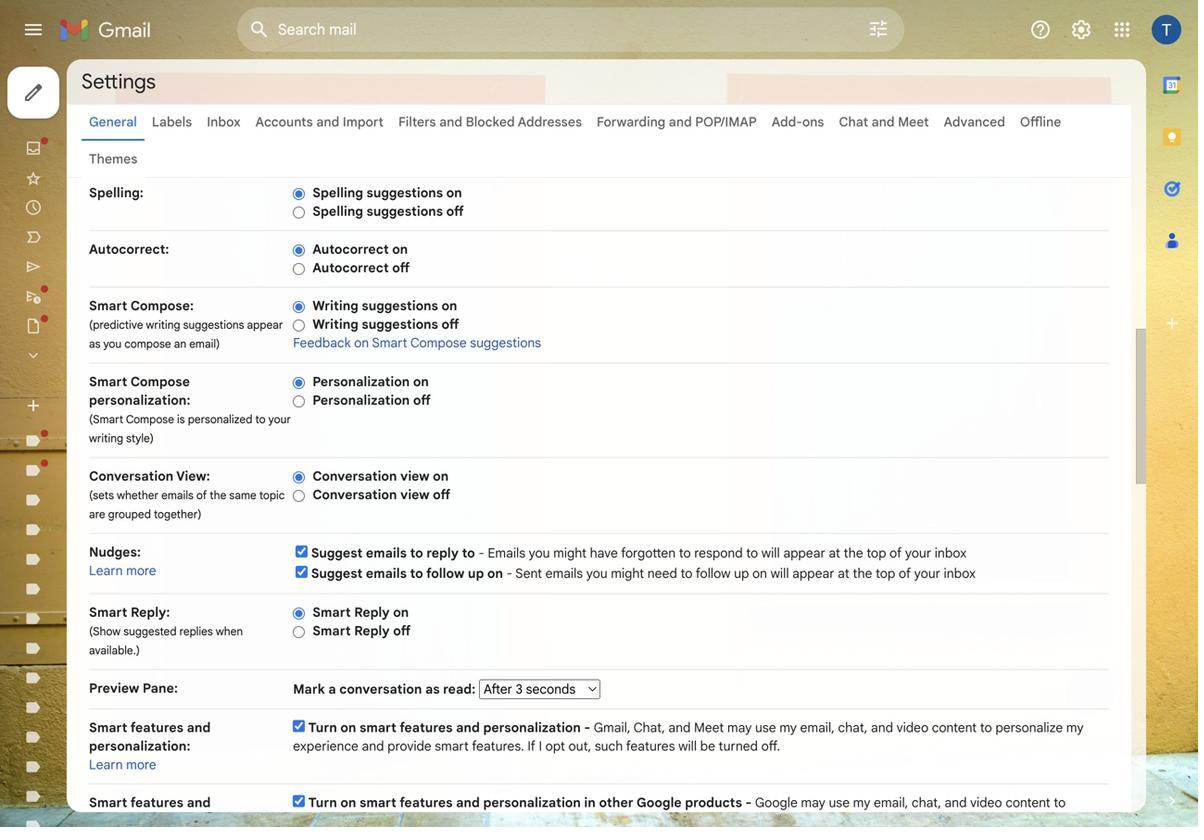 Task type: describe. For each thing, give the bounding box(es) containing it.
same
[[229, 489, 257, 503]]

Conversation view on radio
[[293, 471, 305, 485]]

smart compose personalization: (smart compose is personalized to your writing style)
[[89, 374, 291, 446]]

1 up from the left
[[468, 566, 484, 582]]

off down personalization on
[[413, 393, 431, 409]]

appear inside smart compose: (predictive writing suggestions appear as you compose an email)
[[247, 318, 283, 332]]

personalization for in
[[483, 795, 581, 812]]

opt inside gmail, chat, and meet may use my email, chat, and video content to personalize my experience and provide smart features. if i opt out, such features will be turned off.
[[546, 739, 565, 755]]

2 up from the left
[[734, 566, 749, 582]]

suggestions for spelling suggestions on
[[367, 185, 443, 201]]

compose:
[[130, 298, 194, 314]]

replies
[[179, 625, 213, 639]]

off for spelling suggestions on
[[446, 203, 464, 220]]

more inside nudges: learn more
[[126, 563, 156, 579]]

learn inside smart features and personalization: learn more
[[89, 757, 123, 774]]

turned inside google may use my email, chat, and video content to personalize my experience and provide smart features. if i opt out, such features will be turned off.
[[811, 814, 850, 828]]

add-ons
[[772, 114, 824, 130]]

emails up smart reply on
[[366, 566, 407, 582]]

1 horizontal spatial as
[[425, 682, 440, 698]]

such inside gmail, chat, and meet may use my email, chat, and video content to personalize my experience and provide smart features. if i opt out, such features will be turned off.
[[595, 739, 623, 755]]

i inside google may use my email, chat, and video content to personalize my experience and provide smart features. if i opt out, such features will be turned off.
[[631, 814, 634, 828]]

feedback on smart compose suggestions link
[[293, 335, 541, 351]]

suggestions for writing suggestions off
[[362, 317, 438, 333]]

content inside gmail, chat, and meet may use my email, chat, and video content to personalize my experience and provide smart features. if i opt out, such features will be turned off.
[[932, 720, 977, 737]]

Writing suggestions on radio
[[293, 300, 305, 314]]

google may use my email, chat, and video content to personalize my experience and provide smart features. if i opt out, such features will be turned off.
[[293, 795, 1066, 828]]

may inside google may use my email, chat, and video content to personalize my experience and provide smart features. if i opt out, such features will be turned off.
[[801, 795, 826, 812]]

experience inside gmail, chat, and meet may use my email, chat, and video content to personalize my experience and provide smart features. if i opt out, such features will be turned off.
[[293, 739, 359, 755]]

whether
[[117, 489, 159, 503]]

themes
[[89, 151, 138, 167]]

- left gmail,
[[584, 720, 591, 737]]

personalized
[[188, 413, 253, 427]]

1 horizontal spatial meet
[[898, 114, 929, 130]]

filters and blocked addresses
[[399, 114, 582, 130]]

video inside google may use my email, chat, and video content to personalize my experience and provide smart features. if i opt out, such features will be turned off.
[[971, 795, 1003, 812]]

addresses
[[518, 114, 582, 130]]

suggested
[[124, 625, 177, 639]]

1 vertical spatial appear
[[784, 546, 826, 562]]

spelling:
[[89, 185, 144, 201]]

conversation
[[340, 682, 422, 698]]

reply for off
[[354, 623, 390, 640]]

0 vertical spatial in
[[584, 795, 596, 812]]

offline link
[[1021, 114, 1062, 130]]

features inside "smart features and personalization in other googl"
[[130, 795, 184, 812]]

pane:
[[143, 681, 178, 697]]

(show
[[89, 625, 121, 639]]

mark a conversation as read:
[[293, 682, 479, 698]]

- right products
[[746, 795, 752, 812]]

read:
[[443, 682, 476, 698]]

forwarding and pop/imap link
[[597, 114, 757, 130]]

themes link
[[89, 151, 138, 167]]

off. inside google may use my email, chat, and video content to personalize my experience and provide smart features. if i opt out, such features will be turned off.
[[853, 814, 872, 828]]

i inside gmail, chat, and meet may use my email, chat, and video content to personalize my experience and provide smart features. if i opt out, such features will be turned off.
[[539, 739, 542, 755]]

personalization for personalization off
[[313, 393, 410, 409]]

turn on smart features and personalization in other google products -
[[308, 795, 755, 812]]

autocorrect for autocorrect on
[[313, 241, 389, 258]]

settings
[[82, 69, 156, 95]]

respond
[[695, 546, 743, 562]]

turn for turn on smart features and personalization -
[[308, 720, 337, 737]]

be inside google may use my email, chat, and video content to personalize my experience and provide smart features. if i opt out, such features will be turned off.
[[792, 814, 807, 828]]

advanced link
[[944, 114, 1006, 130]]

offline
[[1021, 114, 1062, 130]]

personalization inside "smart features and personalization in other googl"
[[89, 814, 187, 828]]

gmail, chat, and meet may use my email, chat, and video content to personalize my experience and provide smart features. if i opt out, such features will be turned off.
[[293, 720, 1084, 755]]

spelling for spelling suggestions on
[[313, 185, 363, 201]]

autocorrect on
[[313, 241, 408, 258]]

0 vertical spatial at
[[829, 546, 841, 562]]

email, inside google may use my email, chat, and video content to personalize my experience and provide smart features. if i opt out, such features will be turned off.
[[874, 795, 909, 812]]

1 vertical spatial compose
[[130, 374, 190, 390]]

available.)
[[89, 644, 140, 658]]

smart for smart reply: (show suggested replies when available.)
[[89, 605, 127, 621]]

writing inside smart compose: (predictive writing suggestions appear as you compose an email)
[[146, 318, 180, 332]]

2 follow from the left
[[696, 566, 731, 582]]

email)
[[189, 337, 220, 351]]

spelling suggestions off
[[313, 203, 464, 220]]

email, inside gmail, chat, and meet may use my email, chat, and video content to personalize my experience and provide smart features. if i opt out, such features will be turned off.
[[800, 720, 835, 737]]

features. inside google may use my email, chat, and video content to personalize my experience and provide smart features. if i opt out, such features will be turned off.
[[564, 814, 616, 828]]

smart for smart features and personalization: learn more
[[89, 720, 127, 737]]

gmail,
[[594, 720, 631, 737]]

Conversation view off radio
[[293, 489, 305, 503]]

1 vertical spatial at
[[838, 566, 850, 582]]

forgotten
[[621, 546, 676, 562]]

blocked
[[466, 114, 515, 130]]

personalize inside gmail, chat, and meet may use my email, chat, and video content to personalize my experience and provide smart features. if i opt out, such features will be turned off.
[[996, 720, 1063, 737]]

smart down writing suggestions off
[[372, 335, 408, 351]]

writing suggestions off
[[313, 317, 459, 333]]

advanced
[[944, 114, 1006, 130]]

chat and meet link
[[839, 114, 929, 130]]

and inside "smart features and personalization in other googl"
[[187, 795, 211, 812]]

(sets
[[89, 489, 114, 503]]

turn for turn on smart features and personalization in other google products -
[[308, 795, 337, 812]]

an
[[174, 337, 186, 351]]

chat and meet
[[839, 114, 929, 130]]

preview pane:
[[89, 681, 178, 697]]

inbox
[[207, 114, 241, 130]]

style)
[[126, 432, 154, 446]]

features down read:
[[400, 720, 453, 737]]

when
[[216, 625, 243, 639]]

together)
[[154, 508, 202, 522]]

conversation view: (sets whether emails of the same topic are grouped together)
[[89, 469, 285, 522]]

nudges:
[[89, 545, 141, 561]]

1 horizontal spatial other
[[599, 795, 634, 812]]

features down turn on smart features and personalization -
[[400, 795, 453, 812]]

compose
[[124, 337, 171, 351]]

nudges: learn more
[[89, 545, 156, 579]]

forwarding and pop/imap
[[597, 114, 757, 130]]

use inside google may use my email, chat, and video content to personalize my experience and provide smart features. if i opt out, such features will be turned off.
[[829, 795, 850, 812]]

provide inside google may use my email, chat, and video content to personalize my experience and provide smart features. if i opt out, such features will be turned off.
[[479, 814, 523, 828]]

of inside conversation view: (sets whether emails of the same topic are grouped together)
[[196, 489, 207, 503]]

1 google from the left
[[637, 795, 682, 812]]

and inside smart features and personalization: learn more
[[187, 720, 211, 737]]

suggest for suggest emails to reply to - emails you might have forgotten to respond to will appear at the top of your inbox
[[311, 546, 363, 562]]

accounts and import
[[256, 114, 384, 130]]

is
[[177, 413, 185, 427]]

feedback on smart compose suggestions
[[293, 335, 541, 351]]

features inside google may use my email, chat, and video content to personalize my experience and provide smart features. if i opt out, such features will be turned off.
[[718, 814, 767, 828]]

1 vertical spatial your
[[906, 546, 932, 562]]

as inside smart compose: (predictive writing suggestions appear as you compose an email)
[[89, 337, 101, 351]]

gmail image
[[59, 11, 160, 48]]

may inside gmail, chat, and meet may use my email, chat, and video content to personalize my experience and provide smart features. if i opt out, such features will be turned off.
[[728, 720, 752, 737]]

- left the sent
[[507, 566, 513, 582]]

filters
[[399, 114, 436, 130]]

turn on smart features and personalization -
[[308, 720, 594, 737]]

smart reply on
[[313, 605, 409, 621]]

0 vertical spatial inbox
[[935, 546, 967, 562]]

1 vertical spatial of
[[890, 546, 902, 562]]

ons
[[803, 114, 824, 130]]

preview
[[89, 681, 139, 697]]

2 vertical spatial you
[[587, 566, 608, 582]]

view:
[[176, 469, 210, 485]]

support image
[[1030, 19, 1052, 41]]

you for emails
[[529, 546, 550, 562]]

2 vertical spatial appear
[[793, 566, 835, 582]]

(smart
[[89, 413, 123, 427]]

off for conversation view on
[[433, 487, 451, 503]]

will inside google may use my email, chat, and video content to personalize my experience and provide smart features. if i opt out, such features will be turned off.
[[770, 814, 789, 828]]

smart inside google may use my email, chat, and video content to personalize my experience and provide smart features. if i opt out, such features will be turned off.
[[527, 814, 561, 828]]

writing suggestions on
[[313, 298, 457, 314]]

feedback
[[293, 335, 351, 351]]

spelling suggestions on
[[313, 185, 462, 201]]

suggestions for spelling suggestions off
[[367, 203, 443, 220]]

Smart Reply on radio
[[293, 607, 305, 621]]

2 vertical spatial compose
[[126, 413, 174, 427]]

smart reply: (show suggested replies when available.)
[[89, 605, 243, 658]]

features inside gmail, chat, and meet may use my email, chat, and video content to personalize my experience and provide smart features. if i opt out, such features will be turned off.
[[626, 739, 675, 755]]

off for smart reply on
[[393, 623, 411, 640]]

a
[[329, 682, 336, 698]]

autocorrect off
[[313, 260, 410, 276]]

are
[[89, 508, 105, 522]]

advanced search options image
[[860, 10, 897, 47]]

accounts and import link
[[256, 114, 384, 130]]

have
[[590, 546, 618, 562]]

general
[[89, 114, 137, 130]]

Personalization on radio
[[293, 376, 305, 390]]

inbox link
[[207, 114, 241, 130]]

chat,
[[634, 720, 665, 737]]

0 vertical spatial compose
[[411, 335, 467, 351]]

2 vertical spatial the
[[853, 566, 873, 582]]

opt inside google may use my email, chat, and video content to personalize my experience and provide smart features. if i opt out, such features will be turned off.
[[637, 814, 657, 828]]

0 vertical spatial might
[[554, 546, 587, 562]]

reply
[[427, 546, 459, 562]]

labels link
[[152, 114, 192, 130]]



Task type: locate. For each thing, give the bounding box(es) containing it.
you for as
[[103, 337, 122, 351]]

1 vertical spatial in
[[190, 814, 202, 828]]

spelling right spelling suggestions on option
[[313, 185, 363, 201]]

0 vertical spatial i
[[539, 739, 542, 755]]

smart for smart features and personalization in other googl
[[89, 795, 127, 812]]

suggestions for writing suggestions on
[[362, 298, 438, 314]]

personalization
[[483, 720, 581, 737], [483, 795, 581, 812], [89, 814, 187, 828]]

0 vertical spatial autocorrect
[[313, 241, 389, 258]]

such down products
[[687, 814, 715, 828]]

use
[[756, 720, 776, 737], [829, 795, 850, 812]]

learn more link for learn
[[89, 563, 156, 579]]

1 vertical spatial opt
[[637, 814, 657, 828]]

view down conversation view on
[[401, 487, 430, 503]]

spelling right the spelling suggestions off option
[[313, 203, 363, 220]]

0 vertical spatial use
[[756, 720, 776, 737]]

2 turn from the top
[[308, 795, 337, 812]]

1 vertical spatial turn
[[308, 795, 337, 812]]

2 view from the top
[[401, 487, 430, 503]]

labels
[[152, 114, 192, 130]]

0 vertical spatial email,
[[800, 720, 835, 737]]

tab list
[[1147, 59, 1199, 761]]

1 horizontal spatial writing
[[146, 318, 180, 332]]

such inside google may use my email, chat, and video content to personalize my experience and provide smart features. if i opt out, such features will be turned off.
[[687, 814, 715, 828]]

import
[[343, 114, 384, 130]]

1 horizontal spatial turned
[[811, 814, 850, 828]]

products
[[685, 795, 742, 812]]

be
[[701, 739, 716, 755], [792, 814, 807, 828]]

smart inside smart compose personalization: (smart compose is personalized to your writing style)
[[89, 374, 127, 390]]

0 horizontal spatial video
[[897, 720, 929, 737]]

smart for smart reply off
[[313, 623, 351, 640]]

conversation view off
[[313, 487, 451, 503]]

1 vertical spatial provide
[[479, 814, 523, 828]]

appear
[[247, 318, 283, 332], [784, 546, 826, 562], [793, 566, 835, 582]]

google right products
[[755, 795, 798, 812]]

general link
[[89, 114, 137, 130]]

1 horizontal spatial if
[[619, 814, 627, 828]]

up down respond
[[734, 566, 749, 582]]

learn down preview
[[89, 757, 123, 774]]

personalization
[[313, 374, 410, 390], [313, 393, 410, 409]]

1 personalization from the top
[[313, 374, 410, 390]]

features down chat,
[[626, 739, 675, 755]]

1 vertical spatial personalization
[[313, 393, 410, 409]]

as down (predictive
[[89, 337, 101, 351]]

mark
[[293, 682, 325, 698]]

use inside gmail, chat, and meet may use my email, chat, and video content to personalize my experience and provide smart features. if i opt out, such features will be turned off.
[[756, 720, 776, 737]]

off down spelling suggestions on
[[446, 203, 464, 220]]

autocorrect:
[[89, 241, 169, 258]]

0 horizontal spatial you
[[103, 337, 122, 351]]

compose
[[411, 335, 467, 351], [130, 374, 190, 390], [126, 413, 174, 427]]

1 vertical spatial off.
[[853, 814, 872, 828]]

might down suggest emails to reply to - emails you might have forgotten to respond to will appear at the top of your inbox
[[611, 566, 644, 582]]

1 spelling from the top
[[313, 185, 363, 201]]

smart inside smart features and personalization: learn more
[[89, 720, 127, 737]]

1 vertical spatial personalize
[[293, 814, 361, 828]]

0 horizontal spatial turned
[[719, 739, 758, 755]]

2 suggest from the top
[[311, 566, 363, 582]]

filters and blocked addresses link
[[399, 114, 582, 130]]

2 more from the top
[[126, 757, 156, 774]]

conversation down conversation view on
[[313, 487, 397, 503]]

and
[[316, 114, 340, 130], [439, 114, 463, 130], [669, 114, 692, 130], [872, 114, 895, 130], [187, 720, 211, 737], [456, 720, 480, 737], [669, 720, 691, 737], [871, 720, 894, 737], [362, 739, 384, 755], [187, 795, 211, 812], [456, 795, 480, 812], [945, 795, 967, 812], [454, 814, 476, 828]]

writing for writing suggestions on
[[313, 298, 359, 314]]

0 vertical spatial content
[[932, 720, 977, 737]]

0 horizontal spatial personalize
[[293, 814, 361, 828]]

2 vertical spatial personalization
[[89, 814, 187, 828]]

0 vertical spatial video
[[897, 720, 929, 737]]

0 vertical spatial opt
[[546, 739, 565, 755]]

1 vertical spatial personalization:
[[89, 739, 190, 755]]

reply for on
[[354, 605, 390, 621]]

personalization off
[[313, 393, 431, 409]]

0 horizontal spatial google
[[637, 795, 682, 812]]

0 vertical spatial personalization:
[[89, 393, 190, 409]]

out, down gmail, chat, and meet may use my email, chat, and video content to personalize my experience and provide smart features. if i opt out, such features will be turned off.
[[660, 814, 683, 828]]

out,
[[569, 739, 592, 755], [660, 814, 683, 828]]

provide inside gmail, chat, and meet may use my email, chat, and video content to personalize my experience and provide smart features. if i opt out, such features will be turned off.
[[388, 739, 432, 755]]

to inside smart compose personalization: (smart compose is personalized to your writing style)
[[255, 413, 266, 427]]

Autocorrect off radio
[[293, 262, 305, 276]]

smart for smart compose personalization: (smart compose is personalized to your writing style)
[[89, 374, 127, 390]]

smart right smart reply on "radio"
[[313, 605, 351, 621]]

0 vertical spatial experience
[[293, 739, 359, 755]]

out, inside gmail, chat, and meet may use my email, chat, and video content to personalize my experience and provide smart features. if i opt out, such features will be turned off.
[[569, 739, 592, 755]]

view
[[401, 469, 430, 485], [401, 487, 430, 503]]

be inside gmail, chat, and meet may use my email, chat, and video content to personalize my experience and provide smart features. if i opt out, such features will be turned off.
[[701, 739, 716, 755]]

0 vertical spatial personalize
[[996, 720, 1063, 737]]

google inside google may use my email, chat, and video content to personalize my experience and provide smart features. if i opt out, such features will be turned off.
[[755, 795, 798, 812]]

1 vertical spatial learn
[[89, 757, 123, 774]]

learn inside nudges: learn more
[[89, 563, 123, 579]]

of
[[196, 489, 207, 503], [890, 546, 902, 562], [899, 566, 911, 582]]

0 horizontal spatial writing
[[89, 432, 123, 446]]

features inside smart features and personalization: learn more
[[130, 720, 184, 737]]

smart down smart features and personalization: learn more
[[89, 795, 127, 812]]

your
[[269, 413, 291, 427], [906, 546, 932, 562], [915, 566, 941, 582]]

None search field
[[237, 7, 905, 52]]

personalization:
[[89, 393, 190, 409], [89, 739, 190, 755]]

1 horizontal spatial off.
[[853, 814, 872, 828]]

personalization for -
[[483, 720, 581, 737]]

0 horizontal spatial follow
[[426, 566, 465, 582]]

in down smart features and personalization: learn more
[[190, 814, 202, 828]]

forwarding
[[597, 114, 666, 130]]

features. down turn on smart features and personalization -
[[472, 739, 524, 755]]

features.
[[472, 739, 524, 755], [564, 814, 616, 828]]

- left emails
[[479, 546, 485, 562]]

1 vertical spatial you
[[529, 546, 550, 562]]

off.
[[762, 739, 780, 755], [853, 814, 872, 828]]

in inside "smart features and personalization in other googl"
[[190, 814, 202, 828]]

1 horizontal spatial use
[[829, 795, 850, 812]]

1 vertical spatial top
[[876, 566, 896, 582]]

main menu image
[[22, 19, 44, 41]]

inbox
[[935, 546, 967, 562], [944, 566, 976, 582]]

0 vertical spatial spelling
[[313, 185, 363, 201]]

0 vertical spatial your
[[269, 413, 291, 427]]

1 vertical spatial reply
[[354, 623, 390, 640]]

turned inside gmail, chat, and meet may use my email, chat, and video content to personalize my experience and provide smart features. if i opt out, such features will be turned off.
[[719, 739, 758, 755]]

conversation for conversation view off
[[313, 487, 397, 503]]

1 horizontal spatial might
[[611, 566, 644, 582]]

None checkbox
[[296, 546, 308, 558], [296, 566, 308, 578], [293, 721, 305, 733], [293, 796, 305, 808], [296, 546, 308, 558], [296, 566, 308, 578], [293, 721, 305, 733], [293, 796, 305, 808]]

to inside google may use my email, chat, and video content to personalize my experience and provide smart features. if i opt out, such features will be turned off.
[[1054, 795, 1066, 812]]

view for off
[[401, 487, 430, 503]]

0 horizontal spatial out,
[[569, 739, 592, 755]]

autocorrect
[[313, 241, 389, 258], [313, 260, 389, 276]]

off down smart reply on
[[393, 623, 411, 640]]

0 horizontal spatial in
[[190, 814, 202, 828]]

reply up smart reply off
[[354, 605, 390, 621]]

Writing suggestions off radio
[[293, 319, 305, 333]]

emails left reply on the left bottom of the page
[[366, 546, 407, 562]]

up left the sent
[[468, 566, 484, 582]]

email,
[[800, 720, 835, 737], [874, 795, 909, 812]]

1 vertical spatial spelling
[[313, 203, 363, 220]]

the
[[210, 489, 227, 503], [844, 546, 864, 562], [853, 566, 873, 582]]

personalization down personalization on
[[313, 393, 410, 409]]

1 horizontal spatial personalize
[[996, 720, 1063, 737]]

you down (predictive
[[103, 337, 122, 351]]

smart for smart compose: (predictive writing suggestions appear as you compose an email)
[[89, 298, 127, 314]]

suggest emails to reply to - emails you might have forgotten to respond to will appear at the top of your inbox
[[311, 546, 967, 562]]

1 vertical spatial as
[[425, 682, 440, 698]]

smart inside "smart features and personalization in other googl"
[[89, 795, 127, 812]]

on
[[446, 185, 462, 201], [392, 241, 408, 258], [442, 298, 457, 314], [354, 335, 369, 351], [413, 374, 429, 390], [433, 469, 449, 485], [488, 566, 503, 582], [753, 566, 768, 582], [393, 605, 409, 621], [341, 720, 356, 737], [341, 795, 356, 812]]

0 vertical spatial other
[[599, 795, 634, 812]]

reply down smart reply on
[[354, 623, 390, 640]]

the inside conversation view: (sets whether emails of the same topic are grouped together)
[[210, 489, 227, 503]]

meet inside gmail, chat, and meet may use my email, chat, and video content to personalize my experience and provide smart features. if i opt out, such features will be turned off.
[[694, 720, 724, 737]]

out, up 'turn on smart features and personalization in other google products -' at the bottom of page
[[569, 739, 592, 755]]

2 personalization: from the top
[[89, 739, 190, 755]]

2 autocorrect from the top
[[313, 260, 389, 276]]

provide down turn on smart features and personalization -
[[388, 739, 432, 755]]

0 vertical spatial you
[[103, 337, 122, 351]]

1 more from the top
[[126, 563, 156, 579]]

chat, inside gmail, chat, and meet may use my email, chat, and video content to personalize my experience and provide smart features. if i opt out, such features will be turned off.
[[838, 720, 868, 737]]

top
[[867, 546, 887, 562], [876, 566, 896, 582]]

1 personalization: from the top
[[89, 393, 190, 409]]

2 personalization from the top
[[313, 393, 410, 409]]

meet right chat
[[898, 114, 929, 130]]

learn down the nudges:
[[89, 563, 123, 579]]

google left products
[[637, 795, 682, 812]]

0 vertical spatial of
[[196, 489, 207, 503]]

1 horizontal spatial content
[[1006, 795, 1051, 812]]

might left have
[[554, 546, 587, 562]]

meet
[[898, 114, 929, 130], [694, 720, 724, 737]]

writing
[[146, 318, 180, 332], [89, 432, 123, 446]]

if inside google may use my email, chat, and video content to personalize my experience and provide smart features. if i opt out, such features will be turned off.
[[619, 814, 627, 828]]

1 horizontal spatial video
[[971, 795, 1003, 812]]

2 learn from the top
[[89, 757, 123, 774]]

spelling
[[313, 185, 363, 201], [313, 203, 363, 220]]

smart inside smart reply: (show suggested replies when available.)
[[89, 605, 127, 621]]

turn
[[308, 720, 337, 737], [308, 795, 337, 812]]

0 horizontal spatial be
[[701, 739, 716, 755]]

personalize inside google may use my email, chat, and video content to personalize my experience and provide smart features. if i opt out, such features will be turned off.
[[293, 814, 361, 828]]

in down gmail,
[[584, 795, 596, 812]]

conversation inside conversation view: (sets whether emails of the same topic are grouped together)
[[89, 469, 174, 485]]

sent
[[516, 566, 542, 582]]

(predictive
[[89, 318, 143, 332]]

1 horizontal spatial opt
[[637, 814, 657, 828]]

at
[[829, 546, 841, 562], [838, 566, 850, 582]]

compose up style)
[[126, 413, 174, 427]]

2 learn more link from the top
[[89, 757, 156, 774]]

suggest emails to follow up on - sent emails you might need to follow up on will appear at the top of your inbox
[[311, 566, 976, 582]]

pop/imap
[[696, 114, 757, 130]]

you inside smart compose: (predictive writing suggestions appear as you compose an email)
[[103, 337, 122, 351]]

1 reply from the top
[[354, 605, 390, 621]]

0 horizontal spatial meet
[[694, 720, 724, 737]]

content inside google may use my email, chat, and video content to personalize my experience and provide smart features. if i opt out, such features will be turned off.
[[1006, 795, 1051, 812]]

you up the sent
[[529, 546, 550, 562]]

1 horizontal spatial may
[[801, 795, 826, 812]]

personalization: inside smart compose personalization: (smart compose is personalized to your writing style)
[[89, 393, 190, 409]]

1 horizontal spatial provide
[[479, 814, 523, 828]]

writing for writing suggestions off
[[313, 317, 359, 333]]

0 horizontal spatial other
[[205, 814, 239, 828]]

0 vertical spatial if
[[528, 739, 536, 755]]

0 vertical spatial such
[[595, 739, 623, 755]]

compose down compose
[[130, 374, 190, 390]]

features down smart features and personalization: learn more
[[130, 795, 184, 812]]

smart up (show
[[89, 605, 127, 621]]

2 horizontal spatial you
[[587, 566, 608, 582]]

suggest for suggest emails to follow up on - sent emails you might need to follow up on will appear at the top of your inbox
[[311, 566, 363, 582]]

1 writing from the top
[[313, 298, 359, 314]]

0 horizontal spatial up
[[468, 566, 484, 582]]

i
[[539, 739, 542, 755], [631, 814, 634, 828]]

1 vertical spatial writing
[[313, 317, 359, 333]]

0 vertical spatial provide
[[388, 739, 432, 755]]

writing
[[313, 298, 359, 314], [313, 317, 359, 333]]

more up "smart features and personalization in other googl" at the left bottom of page
[[126, 757, 156, 774]]

you
[[103, 337, 122, 351], [529, 546, 550, 562], [587, 566, 608, 582]]

conversation up conversation view off
[[313, 469, 397, 485]]

1 follow from the left
[[426, 566, 465, 582]]

emails
[[488, 546, 526, 562]]

chat,
[[838, 720, 868, 737], [912, 795, 942, 812]]

view up conversation view off
[[401, 469, 430, 485]]

0 vertical spatial learn
[[89, 563, 123, 579]]

add-ons link
[[772, 114, 824, 130]]

you down have
[[587, 566, 608, 582]]

0 vertical spatial personalization
[[483, 720, 581, 737]]

1 horizontal spatial chat,
[[912, 795, 942, 812]]

0 horizontal spatial opt
[[546, 739, 565, 755]]

smart up (predictive
[[89, 298, 127, 314]]

1 learn from the top
[[89, 563, 123, 579]]

1 vertical spatial turned
[[811, 814, 850, 828]]

emails inside conversation view: (sets whether emails of the same topic are grouped together)
[[161, 489, 194, 503]]

conversation view on
[[313, 469, 449, 485]]

Spelling suggestions on radio
[[293, 187, 305, 201]]

2 vertical spatial your
[[915, 566, 941, 582]]

more inside smart features and personalization: learn more
[[126, 757, 156, 774]]

grouped
[[108, 508, 151, 522]]

1 vertical spatial out,
[[660, 814, 683, 828]]

spelling for spelling suggestions off
[[313, 203, 363, 220]]

smart up (smart
[[89, 374, 127, 390]]

1 suggest from the top
[[311, 546, 363, 562]]

2 reply from the top
[[354, 623, 390, 640]]

as left read:
[[425, 682, 440, 698]]

personalization up personalization off
[[313, 374, 410, 390]]

personalization: up style)
[[89, 393, 190, 409]]

autocorrect up autocorrect off
[[313, 241, 389, 258]]

conversation for conversation view on
[[313, 469, 397, 485]]

features down pane:
[[130, 720, 184, 737]]

0 vertical spatial reply
[[354, 605, 390, 621]]

Spelling suggestions off radio
[[293, 206, 305, 220]]

off up "feedback on smart compose suggestions"
[[442, 317, 459, 333]]

smart inside gmail, chat, and meet may use my email, chat, and video content to personalize my experience and provide smart features. if i opt out, such features will be turned off.
[[435, 739, 469, 755]]

1 vertical spatial inbox
[[944, 566, 976, 582]]

writing right 'writing suggestions on' option
[[313, 298, 359, 314]]

features. down 'turn on smart features and personalization in other google products -' at the bottom of page
[[564, 814, 616, 828]]

features
[[130, 720, 184, 737], [400, 720, 453, 737], [626, 739, 675, 755], [130, 795, 184, 812], [400, 795, 453, 812], [718, 814, 767, 828]]

Personalization off radio
[[293, 395, 305, 409]]

features. inside gmail, chat, and meet may use my email, chat, and video content to personalize my experience and provide smart features. if i opt out, such features will be turned off.
[[472, 739, 524, 755]]

0 vertical spatial writing
[[313, 298, 359, 314]]

1 vertical spatial chat,
[[912, 795, 942, 812]]

Autocorrect on radio
[[293, 244, 305, 258]]

smart right smart reply off option at the left of page
[[313, 623, 351, 640]]

2 spelling from the top
[[313, 203, 363, 220]]

your inside smart compose personalization: (smart compose is personalized to your writing style)
[[269, 413, 291, 427]]

conversation for conversation view: (sets whether emails of the same topic are grouped together)
[[89, 469, 174, 485]]

smart down preview
[[89, 720, 127, 737]]

0 horizontal spatial off.
[[762, 739, 780, 755]]

1 autocorrect from the top
[[313, 241, 389, 258]]

accounts
[[256, 114, 313, 130]]

1 view from the top
[[401, 469, 430, 485]]

compose down writing suggestions off
[[411, 335, 467, 351]]

0 vertical spatial features.
[[472, 739, 524, 755]]

learn more link down preview
[[89, 757, 156, 774]]

emails up together)
[[161, 489, 194, 503]]

1 horizontal spatial such
[[687, 814, 715, 828]]

features down products
[[718, 814, 767, 828]]

will
[[762, 546, 780, 562], [771, 566, 789, 582], [679, 739, 697, 755], [770, 814, 789, 828]]

experience
[[293, 739, 359, 755], [385, 814, 450, 828]]

suggestions inside smart compose: (predictive writing suggestions appear as you compose an email)
[[183, 318, 244, 332]]

1 vertical spatial content
[[1006, 795, 1051, 812]]

1 vertical spatial be
[[792, 814, 807, 828]]

learn more link down the nudges:
[[89, 563, 156, 579]]

add-
[[772, 114, 803, 130]]

video inside gmail, chat, and meet may use my email, chat, and video content to personalize my experience and provide smart features. if i opt out, such features will be turned off.
[[897, 720, 929, 737]]

1 vertical spatial personalization
[[483, 795, 581, 812]]

learn more link for features
[[89, 757, 156, 774]]

2 google from the left
[[755, 795, 798, 812]]

0 vertical spatial more
[[126, 563, 156, 579]]

autocorrect for autocorrect off
[[313, 260, 389, 276]]

Search mail text field
[[278, 20, 816, 39]]

1 turn from the top
[[308, 720, 337, 737]]

0 horizontal spatial may
[[728, 720, 752, 737]]

if inside gmail, chat, and meet may use my email, chat, and video content to personalize my experience and provide smart features. if i opt out, such features will be turned off.
[[528, 739, 536, 755]]

other inside "smart features and personalization in other googl"
[[205, 814, 239, 828]]

to inside gmail, chat, and meet may use my email, chat, and video content to personalize my experience and provide smart features. if i opt out, such features will be turned off.
[[981, 720, 993, 737]]

such down gmail,
[[595, 739, 623, 755]]

1 vertical spatial video
[[971, 795, 1003, 812]]

meet right chat,
[[694, 720, 724, 737]]

view for on
[[401, 469, 430, 485]]

1 horizontal spatial features.
[[564, 814, 616, 828]]

off up reply on the left bottom of the page
[[433, 487, 451, 503]]

writing down compose:
[[146, 318, 180, 332]]

2 writing from the top
[[313, 317, 359, 333]]

navigation
[[0, 59, 222, 828]]

1 vertical spatial may
[[801, 795, 826, 812]]

writing inside smart compose personalization: (smart compose is personalized to your writing style)
[[89, 432, 123, 446]]

experience inside google may use my email, chat, and video content to personalize my experience and provide smart features. if i opt out, such features will be turned off.
[[385, 814, 450, 828]]

my
[[780, 720, 797, 737], [1067, 720, 1084, 737], [853, 795, 871, 812], [364, 814, 381, 828]]

will inside gmail, chat, and meet may use my email, chat, and video content to personalize my experience and provide smart features. if i opt out, such features will be turned off.
[[679, 739, 697, 755]]

writing down (smart
[[89, 432, 123, 446]]

personalization for personalization on
[[313, 374, 410, 390]]

off. inside gmail, chat, and meet may use my email, chat, and video content to personalize my experience and provide smart features. if i opt out, such features will be turned off.
[[762, 739, 780, 755]]

2 vertical spatial of
[[899, 566, 911, 582]]

up
[[468, 566, 484, 582], [734, 566, 749, 582]]

0 vertical spatial top
[[867, 546, 887, 562]]

1 vertical spatial other
[[205, 814, 239, 828]]

out, inside google may use my email, chat, and video content to personalize my experience and provide smart features. if i opt out, such features will be turned off.
[[660, 814, 683, 828]]

follow down reply on the left bottom of the page
[[426, 566, 465, 582]]

off for writing suggestions on
[[442, 317, 459, 333]]

0 vertical spatial suggest
[[311, 546, 363, 562]]

smart inside smart compose: (predictive writing suggestions appear as you compose an email)
[[89, 298, 127, 314]]

smart for smart reply on
[[313, 605, 351, 621]]

writing up feedback
[[313, 317, 359, 333]]

emails
[[161, 489, 194, 503], [366, 546, 407, 562], [366, 566, 407, 582], [546, 566, 583, 582]]

1 vertical spatial email,
[[874, 795, 909, 812]]

google
[[637, 795, 682, 812], [755, 795, 798, 812]]

off up writing suggestions on at top
[[392, 260, 410, 276]]

content
[[932, 720, 977, 737], [1006, 795, 1051, 812]]

opt down chat,
[[637, 814, 657, 828]]

1 vertical spatial the
[[844, 546, 864, 562]]

settings image
[[1071, 19, 1093, 41]]

reply:
[[131, 605, 170, 621]]

personalization: inside smart features and personalization: learn more
[[89, 739, 190, 755]]

learn
[[89, 563, 123, 579], [89, 757, 123, 774]]

follow down respond
[[696, 566, 731, 582]]

personalization: down preview pane:
[[89, 739, 190, 755]]

Smart Reply off radio
[[293, 626, 305, 639]]

conversation up whether
[[89, 469, 174, 485]]

personalization on
[[313, 374, 429, 390]]

autocorrect down autocorrect on
[[313, 260, 389, 276]]

emails right the sent
[[546, 566, 583, 582]]

in
[[584, 795, 596, 812], [190, 814, 202, 828]]

more down the nudges:
[[126, 563, 156, 579]]

smart compose: (predictive writing suggestions appear as you compose an email)
[[89, 298, 283, 351]]

chat, inside google may use my email, chat, and video content to personalize my experience and provide smart features. if i opt out, such features will be turned off.
[[912, 795, 942, 812]]

chat
[[839, 114, 869, 130]]

1 vertical spatial more
[[126, 757, 156, 774]]

smart features and personalization in other googl
[[89, 795, 288, 828]]

search mail image
[[243, 13, 276, 46]]

need
[[648, 566, 678, 582]]

1 learn more link from the top
[[89, 563, 156, 579]]

0 vertical spatial view
[[401, 469, 430, 485]]

provide down 'turn on smart features and personalization in other google products -' at the bottom of page
[[479, 814, 523, 828]]

1 vertical spatial learn more link
[[89, 757, 156, 774]]

might
[[554, 546, 587, 562], [611, 566, 644, 582]]

opt up 'turn on smart features and personalization in other google products -' at the bottom of page
[[546, 739, 565, 755]]

0 horizontal spatial as
[[89, 337, 101, 351]]



Task type: vqa. For each thing, say whether or not it's contained in the screenshot.
video inside the Gmail, Chat, and Meet may use my email, chat, and video content to personalize my experience and provide smart features. If I opt out, such features will be turned off.
yes



